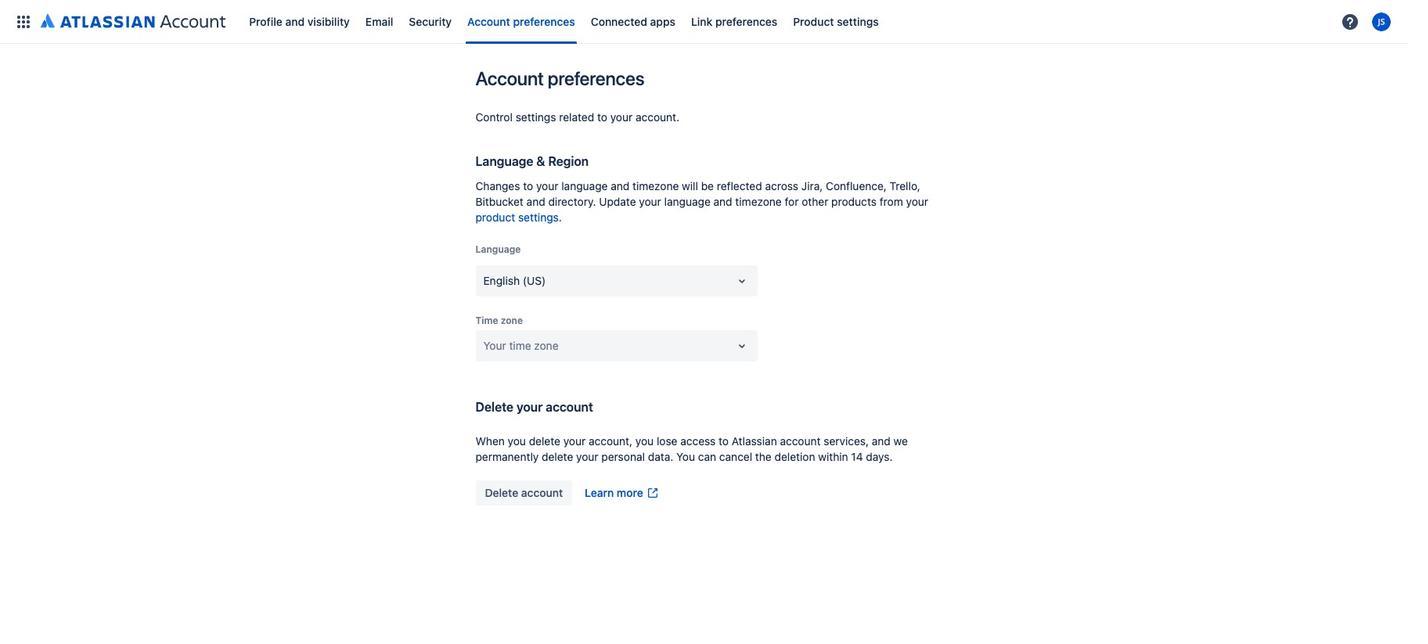 Task type: vqa. For each thing, say whether or not it's contained in the screenshot.
information,
no



Task type: describe. For each thing, give the bounding box(es) containing it.
account,
[[589, 435, 633, 448]]

delete account
[[485, 486, 563, 500]]

days.
[[866, 450, 893, 464]]

2 you from the left
[[636, 435, 654, 448]]

account inside when you delete your account, you lose access to atlassian account services, and we permanently delete your personal data. you can cancel the deletion within 14 days.
[[780, 435, 821, 448]]

atlassian
[[732, 435, 777, 448]]

update
[[599, 195, 636, 208]]

learn more image
[[647, 487, 659, 500]]

time
[[476, 315, 498, 327]]

14
[[851, 450, 863, 464]]

your right update
[[639, 195, 662, 208]]

email
[[366, 14, 393, 28]]

your left account.
[[611, 110, 633, 124]]

changes to your language and timezone will be reflected across jira, confluence, trello, bitbucket and directory. update your language and timezone for other products from your product settings.
[[476, 179, 929, 224]]

help image
[[1341, 12, 1360, 31]]

preferences for the account preferences link
[[513, 14, 575, 28]]

to inside when you delete your account, you lose access to atlassian account services, and we permanently delete your personal data. you can cancel the deletion within 14 days.
[[719, 435, 729, 448]]

reflected
[[717, 179, 762, 193]]

personal
[[602, 450, 645, 464]]

across
[[765, 179, 799, 193]]

preferences for link preferences 'link'
[[716, 14, 778, 28]]

profile and visibility link
[[245, 9, 355, 34]]

0 vertical spatial delete
[[529, 435, 561, 448]]

learn more
[[585, 486, 643, 500]]

language for language
[[476, 244, 521, 255]]

email link
[[361, 9, 398, 34]]

1 horizontal spatial to
[[597, 110, 608, 124]]

region
[[548, 154, 589, 168]]

account.
[[636, 110, 680, 124]]

time
[[509, 339, 531, 352]]

more
[[617, 486, 643, 500]]

product
[[793, 14, 834, 28]]

delete account button
[[476, 481, 573, 506]]

&
[[537, 154, 545, 168]]

account preferences inside manage profile menu 'element'
[[468, 14, 575, 28]]

security link
[[404, 9, 457, 34]]

switch to... image
[[14, 12, 33, 31]]

1 vertical spatial account preferences
[[476, 67, 645, 89]]

link
[[691, 14, 713, 28]]

control
[[476, 110, 513, 124]]

your left account,
[[564, 435, 586, 448]]

account inside button
[[521, 486, 563, 500]]

trello,
[[890, 179, 921, 193]]

the
[[756, 450, 772, 464]]

settings for control
[[516, 110, 556, 124]]

preferences up control settings related to your account.
[[548, 67, 645, 89]]

will
[[682, 179, 698, 193]]

control settings related to your account.
[[476, 110, 680, 124]]

profile
[[249, 14, 283, 28]]

connected apps link
[[586, 9, 680, 34]]

and up update
[[611, 179, 630, 193]]

other
[[802, 195, 829, 208]]

product settings link
[[789, 9, 884, 34]]

0 vertical spatial account
[[546, 400, 593, 414]]

connected
[[591, 14, 648, 28]]

to inside changes to your language and timezone will be reflected across jira, confluence, trello, bitbucket and directory. update your language and timezone for other products from your product settings.
[[523, 179, 533, 193]]

open image
[[733, 272, 751, 291]]

data.
[[648, 450, 674, 464]]

your
[[484, 339, 506, 352]]

time zone
[[476, 315, 523, 327]]



Task type: locate. For each thing, give the bounding box(es) containing it.
permanently
[[476, 450, 539, 464]]

services,
[[824, 435, 869, 448]]

learn more link
[[576, 481, 669, 506]]

1 vertical spatial to
[[523, 179, 533, 193]]

you up data.
[[636, 435, 654, 448]]

to up cancel
[[719, 435, 729, 448]]

timezone
[[633, 179, 679, 193], [736, 195, 782, 208]]

2 horizontal spatial to
[[719, 435, 729, 448]]

within
[[818, 450, 849, 464]]

1 vertical spatial account
[[780, 435, 821, 448]]

2 vertical spatial account
[[521, 486, 563, 500]]

access
[[681, 435, 716, 448]]

you
[[677, 450, 695, 464]]

0 horizontal spatial you
[[508, 435, 526, 448]]

product
[[476, 211, 515, 224]]

and up days.
[[872, 435, 891, 448]]

1 horizontal spatial settings
[[837, 14, 879, 28]]

1 vertical spatial settings
[[516, 110, 556, 124]]

language
[[476, 154, 534, 168], [476, 244, 521, 255]]

1 vertical spatial delete
[[485, 486, 519, 500]]

timezone left will
[[633, 179, 679, 193]]

to
[[597, 110, 608, 124], [523, 179, 533, 193], [719, 435, 729, 448]]

to down language & region in the left of the page
[[523, 179, 533, 193]]

and right profile
[[285, 14, 305, 28]]

language up changes
[[476, 154, 534, 168]]

can
[[698, 450, 717, 464]]

security
[[409, 14, 452, 28]]

0 vertical spatial delete
[[476, 400, 514, 414]]

account up control
[[476, 67, 544, 89]]

1 vertical spatial account
[[476, 67, 544, 89]]

account inside manage profile menu 'element'
[[468, 14, 510, 28]]

and up settings.
[[527, 195, 546, 208]]

1 vertical spatial language
[[664, 195, 711, 208]]

related
[[559, 110, 594, 124]]

when
[[476, 435, 505, 448]]

profile and visibility
[[249, 14, 350, 28]]

confluence,
[[826, 179, 887, 193]]

language
[[562, 179, 608, 193], [664, 195, 711, 208]]

settings
[[837, 14, 879, 28], [516, 110, 556, 124]]

language & region
[[476, 154, 589, 168]]

0 horizontal spatial zone
[[501, 315, 523, 327]]

settings.
[[518, 211, 562, 224]]

we
[[894, 435, 908, 448]]

product settings. link
[[476, 211, 562, 224]]

delete inside button
[[485, 486, 519, 500]]

1 horizontal spatial timezone
[[736, 195, 782, 208]]

language for language & region
[[476, 154, 534, 168]]

2 language from the top
[[476, 244, 521, 255]]

language up directory.
[[562, 179, 608, 193]]

directory.
[[548, 195, 596, 208]]

delete your account
[[476, 400, 593, 414]]

when you delete your account, you lose access to atlassian account services, and we permanently delete your personal data. you can cancel the deletion within 14 days.
[[476, 435, 908, 464]]

settings left "related"
[[516, 110, 556, 124]]

delete
[[476, 400, 514, 414], [485, 486, 519, 500]]

products
[[832, 195, 877, 208]]

None text field
[[484, 273, 486, 289]]

apps
[[650, 14, 676, 28]]

0 horizontal spatial language
[[562, 179, 608, 193]]

0 vertical spatial settings
[[837, 14, 879, 28]]

jira,
[[802, 179, 823, 193]]

account preferences
[[468, 14, 575, 28], [476, 67, 645, 89]]

account
[[546, 400, 593, 414], [780, 435, 821, 448], [521, 486, 563, 500]]

you
[[508, 435, 526, 448], [636, 435, 654, 448]]

learn
[[585, 486, 614, 500]]

and inside when you delete your account, you lose access to atlassian account services, and we permanently delete your personal data. you can cancel the deletion within 14 days.
[[872, 435, 891, 448]]

your time zone
[[484, 339, 559, 352]]

delete down permanently
[[485, 486, 519, 500]]

account image
[[1373, 12, 1391, 31]]

changes
[[476, 179, 520, 193]]

0 horizontal spatial timezone
[[633, 179, 679, 193]]

1 you from the left
[[508, 435, 526, 448]]

account preferences link
[[463, 9, 580, 34]]

1 vertical spatial delete
[[542, 450, 573, 464]]

0 horizontal spatial settings
[[516, 110, 556, 124]]

cancel
[[720, 450, 753, 464]]

your down 'trello,'
[[906, 195, 929, 208]]

connected apps
[[591, 14, 676, 28]]

1 horizontal spatial you
[[636, 435, 654, 448]]

zone
[[501, 315, 523, 327], [534, 339, 559, 352]]

account right security
[[468, 14, 510, 28]]

link preferences link
[[687, 9, 782, 34]]

account up deletion
[[780, 435, 821, 448]]

account
[[468, 14, 510, 28], [476, 67, 544, 89]]

settings for product
[[837, 14, 879, 28]]

group
[[476, 481, 669, 506]]

visibility
[[308, 14, 350, 28]]

preferences right "link"
[[716, 14, 778, 28]]

0 vertical spatial account
[[468, 14, 510, 28]]

banner
[[0, 0, 1409, 44]]

and down the be
[[714, 195, 733, 208]]

you up permanently
[[508, 435, 526, 448]]

delete
[[529, 435, 561, 448], [542, 450, 573, 464]]

preferences
[[513, 14, 575, 28], [716, 14, 778, 28], [548, 67, 645, 89]]

bitbucket
[[476, 195, 524, 208]]

1 horizontal spatial zone
[[534, 339, 559, 352]]

account down permanently
[[521, 486, 563, 500]]

delete up when
[[476, 400, 514, 414]]

0 vertical spatial language
[[476, 154, 534, 168]]

delete down delete your account
[[529, 435, 561, 448]]

your down "&"
[[536, 179, 559, 193]]

settings right the product
[[837, 14, 879, 28]]

None text field
[[484, 338, 486, 354]]

english (us)
[[484, 274, 546, 287]]

and inside manage profile menu 'element'
[[285, 14, 305, 28]]

banner containing profile and visibility
[[0, 0, 1409, 44]]

lose
[[657, 435, 678, 448]]

deletion
[[775, 450, 816, 464]]

0 vertical spatial timezone
[[633, 179, 679, 193]]

group containing delete account
[[476, 481, 669, 506]]

1 vertical spatial language
[[476, 244, 521, 255]]

2 vertical spatial to
[[719, 435, 729, 448]]

manage profile menu element
[[9, 0, 1337, 43]]

settings inside manage profile menu 'element'
[[837, 14, 879, 28]]

be
[[701, 179, 714, 193]]

1 vertical spatial timezone
[[736, 195, 782, 208]]

0 vertical spatial language
[[562, 179, 608, 193]]

from
[[880, 195, 903, 208]]

product settings
[[793, 14, 879, 28]]

(us)
[[523, 274, 546, 287]]

your down account,
[[576, 450, 599, 464]]

preferences left connected
[[513, 14, 575, 28]]

0 vertical spatial zone
[[501, 315, 523, 327]]

your
[[611, 110, 633, 124], [536, 179, 559, 193], [639, 195, 662, 208], [906, 195, 929, 208], [517, 400, 543, 414], [564, 435, 586, 448], [576, 450, 599, 464]]

english
[[484, 274, 520, 287]]

preferences inside 'link'
[[716, 14, 778, 28]]

0 horizontal spatial to
[[523, 179, 533, 193]]

0 vertical spatial to
[[597, 110, 608, 124]]

1 language from the top
[[476, 154, 534, 168]]

delete for delete your account
[[476, 400, 514, 414]]

for
[[785, 195, 799, 208]]

language up the english
[[476, 244, 521, 255]]

to right "related"
[[597, 110, 608, 124]]

delete for delete account
[[485, 486, 519, 500]]

1 horizontal spatial language
[[664, 195, 711, 208]]

delete up delete account
[[542, 450, 573, 464]]

and
[[285, 14, 305, 28], [611, 179, 630, 193], [527, 195, 546, 208], [714, 195, 733, 208], [872, 435, 891, 448]]

1 vertical spatial zone
[[534, 339, 559, 352]]

link preferences
[[691, 14, 778, 28]]

open image
[[733, 337, 751, 355]]

timezone down the "reflected"
[[736, 195, 782, 208]]

your up permanently
[[517, 400, 543, 414]]

0 vertical spatial account preferences
[[468, 14, 575, 28]]

language down will
[[664, 195, 711, 208]]

account up account,
[[546, 400, 593, 414]]



